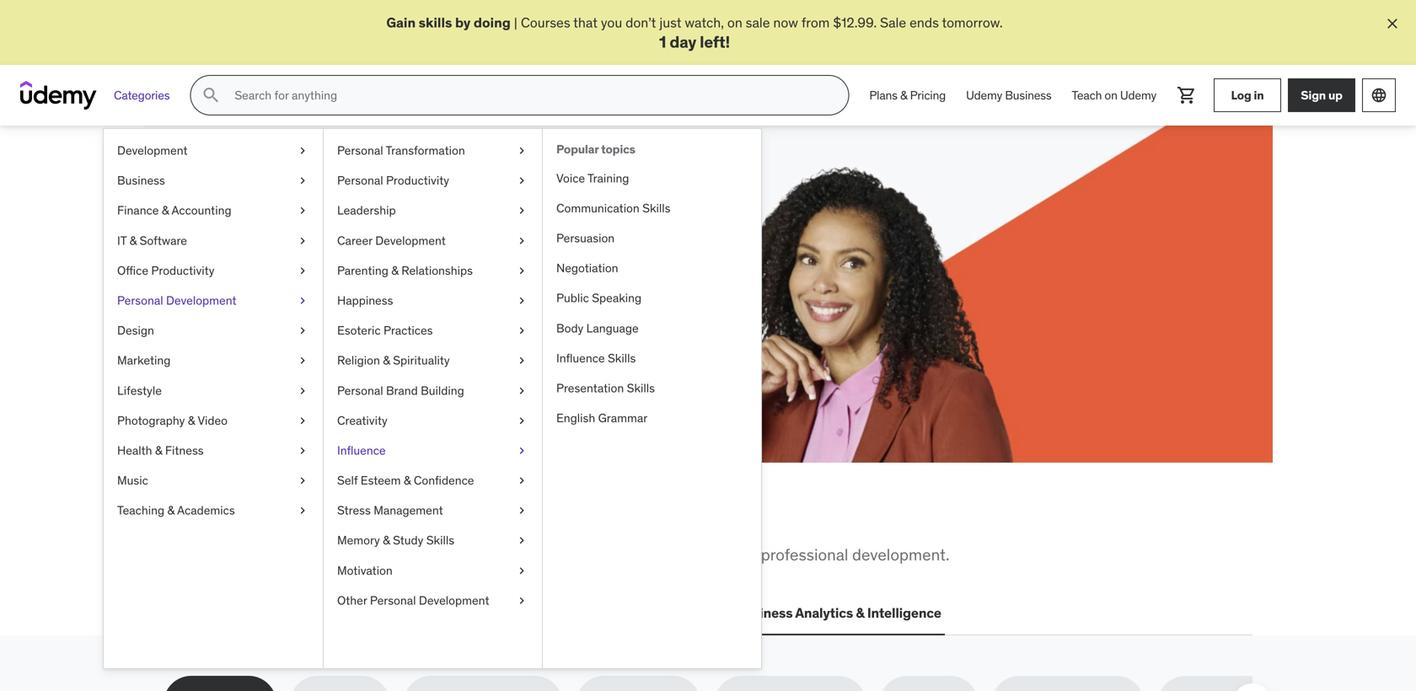 Task type: locate. For each thing, give the bounding box(es) containing it.
it up office on the top
[[117, 233, 127, 248]]

& right plans
[[901, 88, 908, 103]]

1 horizontal spatial leadership
[[423, 605, 493, 622]]

1 vertical spatial ends
[[316, 294, 346, 311]]

software
[[140, 233, 187, 248]]

courses inside gain skills by doing | courses that you don't just watch, on sale now from $12.99. sale ends tomorrow. 1 day left!
[[521, 14, 571, 31]]

technical
[[391, 545, 457, 565]]

tomorrow. inside gain skills by doing | courses that you don't just watch, on sale now from $12.99. sale ends tomorrow. 1 day left!
[[943, 14, 1003, 31]]

finance
[[117, 203, 159, 218]]

1 vertical spatial $12.99.
[[240, 294, 283, 311]]

xsmall image for it & software
[[296, 233, 310, 249]]

leadership down motivation link
[[423, 605, 493, 622]]

xsmall image inside parenting & relationships link
[[515, 263, 529, 279]]

sale inside learn, practice, succeed (and save) courses for every skill in your learning journey, starting at $12.99. sale ends tomorrow.
[[287, 294, 313, 311]]

2 vertical spatial in
[[456, 503, 482, 538]]

1 horizontal spatial sale
[[881, 14, 907, 31]]

voice training link
[[543, 164, 762, 194]]

teach
[[1072, 88, 1103, 103]]

xsmall image for influence
[[515, 443, 529, 459]]

& for photography & video
[[188, 413, 195, 429]]

skills down voice training link at top
[[643, 201, 671, 216]]

other
[[337, 593, 367, 609]]

ends for save)
[[316, 294, 346, 311]]

0 horizontal spatial influence
[[337, 443, 386, 459]]

on right teach
[[1105, 88, 1118, 103]]

tomorrow. inside learn, practice, succeed (and save) courses for every skill in your learning journey, starting at $12.99. sale ends tomorrow.
[[349, 294, 409, 311]]

0 horizontal spatial productivity
[[151, 263, 215, 278]]

udemy image
[[20, 81, 97, 110]]

parenting & relationships
[[337, 263, 473, 278]]

public
[[557, 291, 589, 306]]

courses for (and
[[224, 275, 274, 292]]

personal up practice,
[[337, 173, 383, 188]]

it for it certifications
[[303, 605, 314, 622]]

xsmall image for happiness
[[515, 293, 529, 309]]

2 vertical spatial skills
[[334, 545, 370, 565]]

0 horizontal spatial skills
[[256, 503, 328, 538]]

business
[[1006, 88, 1052, 103], [117, 173, 165, 188], [736, 605, 793, 622]]

office
[[117, 263, 148, 278]]

xsmall image inside photography & video link
[[296, 413, 310, 429]]

personal transformation
[[337, 143, 465, 158]]

marketing link
[[104, 346, 323, 376]]

1 vertical spatial influence
[[337, 443, 386, 459]]

topics,
[[460, 545, 508, 565]]

xsmall image inside creativity link
[[515, 413, 529, 429]]

personal up the design
[[117, 293, 163, 308]]

1 udemy from the left
[[967, 88, 1003, 103]]

persuasion
[[557, 231, 615, 246]]

1 horizontal spatial tomorrow.
[[943, 14, 1003, 31]]

log in link
[[1215, 79, 1282, 112]]

courses up at
[[224, 275, 274, 292]]

udemy right pricing
[[967, 88, 1003, 103]]

personal inside "link"
[[337, 143, 383, 158]]

2 horizontal spatial in
[[1255, 88, 1265, 103]]

ends down skill on the left top
[[316, 294, 346, 311]]

0 horizontal spatial ends
[[316, 294, 346, 311]]

0 vertical spatial it
[[117, 233, 127, 248]]

0 vertical spatial in
[[1255, 88, 1265, 103]]

1 vertical spatial leadership
[[423, 605, 493, 622]]

xsmall image for esoteric practices
[[515, 323, 529, 339]]

xsmall image for finance & accounting
[[296, 203, 310, 219]]

& left "study"
[[383, 533, 390, 549]]

0 vertical spatial productivity
[[386, 173, 450, 188]]

$12.99. inside learn, practice, succeed (and save) courses for every skill in your learning journey, starting at $12.99. sale ends tomorrow.
[[240, 294, 283, 311]]

ends inside learn, practice, succeed (and save) courses for every skill in your learning journey, starting at $12.99. sale ends tomorrow.
[[316, 294, 346, 311]]

& right "finance"
[[162, 203, 169, 218]]

personal for personal transformation
[[337, 143, 383, 158]]

professional
[[761, 545, 849, 565]]

sale
[[881, 14, 907, 31], [287, 294, 313, 311]]

xsmall image inside happiness "link"
[[515, 293, 529, 309]]

self esteem & confidence link
[[324, 466, 542, 496]]

& right teaching
[[167, 503, 175, 519]]

xsmall image for teaching & academics
[[296, 503, 310, 519]]

personal brand building link
[[324, 376, 542, 406]]

business for business analytics & intelligence
[[736, 605, 793, 622]]

one
[[487, 503, 535, 538]]

it inside button
[[303, 605, 314, 622]]

0 horizontal spatial on
[[728, 14, 743, 31]]

development down motivation link
[[419, 593, 490, 609]]

1 horizontal spatial courses
[[521, 14, 571, 31]]

0 horizontal spatial in
[[360, 275, 370, 292]]

ends up pricing
[[910, 14, 940, 31]]

in up happiness
[[360, 275, 370, 292]]

personal up 'personal productivity'
[[337, 143, 383, 158]]

motivation link
[[324, 556, 542, 586]]

religion
[[337, 353, 380, 368]]

religion & spirituality link
[[324, 346, 542, 376]]

courses right |
[[521, 14, 571, 31]]

xsmall image inside leadership link
[[515, 203, 529, 219]]

skills for influence skills
[[608, 351, 636, 366]]

leadership up career
[[337, 203, 396, 218]]

1 vertical spatial on
[[1105, 88, 1118, 103]]

personal
[[337, 143, 383, 158], [337, 173, 383, 188], [117, 293, 163, 308], [337, 383, 383, 398], [370, 593, 416, 609]]

personal down religion
[[337, 383, 383, 398]]

udemy left shopping cart with 0 items icon
[[1121, 88, 1157, 103]]

xsmall image inside health & fitness link
[[296, 443, 310, 459]]

xsmall image
[[515, 143, 529, 159], [296, 173, 310, 189], [515, 173, 529, 189], [515, 203, 529, 219], [296, 263, 310, 279], [515, 263, 529, 279], [296, 293, 310, 309], [515, 293, 529, 309], [296, 323, 310, 339], [296, 353, 310, 369], [515, 353, 529, 369], [296, 383, 310, 399], [296, 443, 310, 459], [515, 443, 529, 459], [515, 473, 529, 489], [296, 503, 310, 519], [515, 503, 529, 519]]

0 horizontal spatial it
[[117, 233, 127, 248]]

2 udemy from the left
[[1121, 88, 1157, 103]]

office productivity link
[[104, 256, 323, 286]]

business up "finance"
[[117, 173, 165, 188]]

business left analytics
[[736, 605, 793, 622]]

motivation
[[337, 563, 393, 579]]

just
[[660, 14, 682, 31]]

0 vertical spatial courses
[[521, 14, 571, 31]]

sale inside gain skills by doing | courses that you don't just watch, on sale now from $12.99. sale ends tomorrow. 1 day left!
[[881, 14, 907, 31]]

courses inside learn, practice, succeed (and save) courses for every skill in your learning journey, starting at $12.99. sale ends tomorrow.
[[224, 275, 274, 292]]

& for finance & accounting
[[162, 203, 169, 218]]

tomorrow. for save)
[[349, 294, 409, 311]]

in up the topics,
[[456, 503, 482, 538]]

brand
[[386, 383, 418, 398]]

self
[[337, 473, 358, 489]]

udemy
[[967, 88, 1003, 103], [1121, 88, 1157, 103]]

xsmall image inside self esteem & confidence link
[[515, 473, 529, 489]]

0 horizontal spatial leadership
[[337, 203, 396, 218]]

gain
[[387, 14, 416, 31]]

teach on udemy
[[1072, 88, 1157, 103]]

leadership button
[[420, 594, 496, 634]]

xsmall image inside business link
[[296, 173, 310, 189]]

xsmall image inside the esoteric practices link
[[515, 323, 529, 339]]

xsmall image
[[296, 143, 310, 159], [296, 203, 310, 219], [296, 233, 310, 249], [515, 233, 529, 249], [515, 323, 529, 339], [515, 383, 529, 399], [296, 413, 310, 429], [515, 413, 529, 429], [296, 473, 310, 489], [515, 533, 529, 550], [515, 563, 529, 580], [515, 593, 529, 610]]

that
[[574, 14, 598, 31]]

leadership inside leadership button
[[423, 605, 493, 622]]

& up office on the top
[[130, 233, 137, 248]]

development up parenting & relationships at the top left of page
[[376, 233, 446, 248]]

0 horizontal spatial tomorrow.
[[349, 294, 409, 311]]

0 vertical spatial influence
[[557, 351, 605, 366]]

sale for save)
[[287, 294, 313, 311]]

critical
[[205, 545, 253, 565]]

personal for personal productivity
[[337, 173, 383, 188]]

skills up workplace
[[256, 503, 328, 538]]

body
[[557, 321, 584, 336]]

shopping cart with 0 items image
[[1177, 85, 1198, 106]]

sale for |
[[881, 14, 907, 31]]

design link
[[104, 316, 323, 346]]

xsmall image for lifestyle
[[296, 383, 310, 399]]

xsmall image inside teaching & academics link
[[296, 503, 310, 519]]

building
[[421, 383, 465, 398]]

business inside button
[[736, 605, 793, 622]]

xsmall image inside other personal development link
[[515, 593, 529, 610]]

& right health
[[155, 443, 162, 459]]

development down categories dropdown button
[[117, 143, 188, 158]]

udemy business link
[[957, 75, 1062, 116]]

1 vertical spatial productivity
[[151, 263, 215, 278]]

you right that
[[601, 14, 623, 31]]

stress management
[[337, 503, 443, 519]]

$12.99. inside gain skills by doing | courses that you don't just watch, on sale now from $12.99. sale ends tomorrow. 1 day left!
[[834, 14, 877, 31]]

(and
[[224, 233, 283, 268]]

1 vertical spatial in
[[360, 275, 370, 292]]

skills left to
[[334, 545, 370, 565]]

need
[[386, 503, 451, 538]]

xsmall image inside personal productivity link
[[515, 173, 529, 189]]

development
[[117, 143, 188, 158], [376, 233, 446, 248], [166, 293, 237, 308], [419, 593, 490, 609]]

& for it & software
[[130, 233, 137, 248]]

science
[[545, 605, 596, 622]]

1 horizontal spatial skills
[[334, 545, 370, 565]]

choose a language image
[[1371, 87, 1388, 104]]

1 horizontal spatial in
[[456, 503, 482, 538]]

xsmall image for religion & spirituality
[[515, 353, 529, 369]]

1 horizontal spatial it
[[303, 605, 314, 622]]

xsmall image for motivation
[[515, 563, 529, 580]]

xsmall image inside it & software link
[[296, 233, 310, 249]]

it & software
[[117, 233, 187, 248]]

0 vertical spatial leadership
[[337, 203, 396, 218]]

xsmall image inside career development link
[[515, 233, 529, 249]]

& for memory & study skills
[[383, 533, 390, 549]]

finance & accounting
[[117, 203, 232, 218]]

0 horizontal spatial you
[[333, 503, 381, 538]]

influence up presentation
[[557, 351, 605, 366]]

0 vertical spatial business
[[1006, 88, 1052, 103]]

in inside learn, practice, succeed (and save) courses for every skill in your learning journey, starting at $12.99. sale ends tomorrow.
[[360, 275, 370, 292]]

skills left by
[[419, 14, 452, 31]]

teaching & academics link
[[104, 496, 323, 526]]

esoteric
[[337, 323, 381, 338]]

0 horizontal spatial $12.99.
[[240, 294, 283, 311]]

0 vertical spatial skills
[[419, 14, 452, 31]]

parenting & relationships link
[[324, 256, 542, 286]]

sale down every
[[287, 294, 313, 311]]

sale up plans
[[881, 14, 907, 31]]

voice training
[[557, 171, 630, 186]]

xsmall image inside religion & spirituality link
[[515, 353, 529, 369]]

1 vertical spatial you
[[333, 503, 381, 538]]

xsmall image inside the memory & study skills link
[[515, 533, 529, 550]]

plans & pricing
[[870, 88, 946, 103]]

2 horizontal spatial skills
[[419, 14, 452, 31]]

business link
[[104, 166, 323, 196]]

from
[[802, 14, 830, 31]]

marketing
[[117, 353, 171, 368]]

& down career development
[[392, 263, 399, 278]]

0 vertical spatial $12.99.
[[834, 14, 877, 31]]

xsmall image inside the finance & accounting link
[[296, 203, 310, 219]]

learn, practice, succeed (and save) courses for every skill in your learning journey, starting at $12.99. sale ends tomorrow.
[[224, 199, 552, 311]]

& left video
[[188, 413, 195, 429]]

xsmall image inside development link
[[296, 143, 310, 159]]

1 horizontal spatial influence
[[557, 351, 605, 366]]

xsmall image inside personal development link
[[296, 293, 310, 309]]

spirituality
[[393, 353, 450, 368]]

& right religion
[[383, 353, 390, 368]]

0 horizontal spatial sale
[[287, 294, 313, 311]]

xsmall image inside stress management link
[[515, 503, 529, 519]]

well-
[[663, 545, 698, 565]]

0 horizontal spatial courses
[[224, 275, 274, 292]]

body language link
[[543, 314, 762, 344]]

business for business
[[117, 173, 165, 188]]

pricing
[[911, 88, 946, 103]]

in right log
[[1255, 88, 1265, 103]]

& inside button
[[856, 605, 865, 622]]

workplace
[[256, 545, 330, 565]]

it left other
[[303, 605, 314, 622]]

memory & study skills
[[337, 533, 455, 549]]

1 horizontal spatial $12.99.
[[834, 14, 877, 31]]

xsmall image for other personal development
[[515, 593, 529, 610]]

stress
[[337, 503, 371, 519]]

0 vertical spatial ends
[[910, 14, 940, 31]]

xsmall image for personal development
[[296, 293, 310, 309]]

$12.99. for save)
[[240, 294, 283, 311]]

xsmall image inside office productivity link
[[296, 263, 310, 279]]

on left sale
[[728, 14, 743, 31]]

leadership for leadership button
[[423, 605, 493, 622]]

xsmall image inside music link
[[296, 473, 310, 489]]

memory
[[337, 533, 380, 549]]

1 vertical spatial tomorrow.
[[349, 294, 409, 311]]

xsmall image inside personal brand building link
[[515, 383, 529, 399]]

xsmall image for personal productivity
[[515, 173, 529, 189]]

$12.99. right from
[[834, 14, 877, 31]]

influence down creativity
[[337, 443, 386, 459]]

skills down influence skills link
[[627, 381, 655, 396]]

personal for personal development
[[117, 293, 163, 308]]

0 horizontal spatial business
[[117, 173, 165, 188]]

xsmall image inside personal transformation "link"
[[515, 143, 529, 159]]

productivity
[[386, 173, 450, 188], [151, 263, 215, 278]]

xsmall image inside "design" link
[[296, 323, 310, 339]]

0 vertical spatial sale
[[881, 14, 907, 31]]

parenting
[[337, 263, 389, 278]]

1 vertical spatial courses
[[224, 275, 274, 292]]

place
[[540, 503, 610, 538]]

you inside all the skills you need in one place from critical workplace skills to technical topics, our catalog supports well-rounded professional development.
[[333, 503, 381, 538]]

xsmall image inside lifestyle link
[[296, 383, 310, 399]]

2 horizontal spatial business
[[1006, 88, 1052, 103]]

xsmall image inside the marketing link
[[296, 353, 310, 369]]

& right analytics
[[856, 605, 865, 622]]

influence element
[[542, 129, 762, 669]]

tomorrow. for |
[[943, 14, 1003, 31]]

1 horizontal spatial productivity
[[386, 173, 450, 188]]

skills down language on the top left
[[608, 351, 636, 366]]

1 vertical spatial it
[[303, 605, 314, 622]]

tomorrow. down your
[[349, 294, 409, 311]]

$12.99. down for in the left top of the page
[[240, 294, 283, 311]]

business analytics & intelligence
[[736, 605, 942, 622]]

& right esteem
[[404, 473, 411, 489]]

1 vertical spatial skills
[[256, 503, 328, 538]]

data science button
[[510, 594, 599, 634]]

& for religion & spirituality
[[383, 353, 390, 368]]

courses
[[521, 14, 571, 31], [224, 275, 274, 292]]

categories
[[114, 88, 170, 103]]

1 horizontal spatial you
[[601, 14, 623, 31]]

leadership inside leadership link
[[337, 203, 396, 218]]

business left teach
[[1006, 88, 1052, 103]]

0 vertical spatial tomorrow.
[[943, 14, 1003, 31]]

1 horizontal spatial business
[[736, 605, 793, 622]]

health & fitness link
[[104, 436, 323, 466]]

influence for influence
[[337, 443, 386, 459]]

1 vertical spatial sale
[[287, 294, 313, 311]]

0 vertical spatial on
[[728, 14, 743, 31]]

relationships
[[402, 263, 473, 278]]

you down the self
[[333, 503, 381, 538]]

tomorrow. up udemy business
[[943, 14, 1003, 31]]

xsmall image inside motivation link
[[515, 563, 529, 580]]

ends inside gain skills by doing | courses that you don't just watch, on sale now from $12.99. sale ends tomorrow. 1 day left!
[[910, 14, 940, 31]]

1 horizontal spatial ends
[[910, 14, 940, 31]]

xsmall image for office productivity
[[296, 263, 310, 279]]

skills down stress management link
[[427, 533, 455, 549]]

business inside 'link'
[[1006, 88, 1052, 103]]

0 vertical spatial you
[[601, 14, 623, 31]]

xsmall image for leadership
[[515, 203, 529, 219]]

productivity down transformation
[[386, 173, 450, 188]]

0 horizontal spatial udemy
[[967, 88, 1003, 103]]

xsmall image inside influence link
[[515, 443, 529, 459]]

1 horizontal spatial on
[[1105, 88, 1118, 103]]

academics
[[177, 503, 235, 519]]

productivity up the personal development
[[151, 263, 215, 278]]

personal transformation link
[[324, 136, 542, 166]]

2 vertical spatial business
[[736, 605, 793, 622]]

1 horizontal spatial udemy
[[1121, 88, 1157, 103]]

1 vertical spatial business
[[117, 173, 165, 188]]

xsmall image for photography & video
[[296, 413, 310, 429]]

health & fitness
[[117, 443, 204, 459]]

skills inside gain skills by doing | courses that you don't just watch, on sale now from $12.99. sale ends tomorrow. 1 day left!
[[419, 14, 452, 31]]

log
[[1232, 88, 1252, 103]]



Task type: vqa. For each thing, say whether or not it's contained in the screenshot.
the bottom My learning
no



Task type: describe. For each thing, give the bounding box(es) containing it.
skill
[[333, 275, 356, 292]]

& for health & fitness
[[155, 443, 162, 459]]

presentation skills link
[[543, 374, 762, 404]]

on inside gain skills by doing | courses that you don't just watch, on sale now from $12.99. sale ends tomorrow. 1 day left!
[[728, 14, 743, 31]]

development link
[[104, 136, 323, 166]]

xsmall image for health & fitness
[[296, 443, 310, 459]]

xsmall image for stress management
[[515, 503, 529, 519]]

close image
[[1385, 15, 1402, 32]]

up
[[1329, 88, 1343, 103]]

productivity for personal productivity
[[386, 173, 450, 188]]

xsmall image for personal brand building
[[515, 383, 529, 399]]

day
[[670, 32, 697, 52]]

categories button
[[104, 75, 180, 116]]

finance & accounting link
[[104, 196, 323, 226]]

english
[[557, 411, 596, 426]]

it for it & software
[[117, 233, 127, 248]]

xsmall image for creativity
[[515, 413, 529, 429]]

the
[[208, 503, 251, 538]]

fitness
[[165, 443, 204, 459]]

popular topics
[[557, 142, 636, 157]]

succeed
[[437, 199, 542, 234]]

Search for anything text field
[[231, 81, 829, 110]]

all
[[164, 503, 203, 538]]

influence skills
[[557, 351, 636, 366]]

submit search image
[[201, 85, 221, 106]]

topics
[[602, 142, 636, 157]]

xsmall image for parenting & relationships
[[515, 263, 529, 279]]

teach on udemy link
[[1062, 75, 1167, 116]]

video
[[198, 413, 228, 429]]

xsmall image for business
[[296, 173, 310, 189]]

productivity for office productivity
[[151, 263, 215, 278]]

watch,
[[685, 14, 725, 31]]

our
[[512, 545, 535, 565]]

music
[[117, 473, 148, 489]]

& for teaching & academics
[[167, 503, 175, 519]]

udemy business
[[967, 88, 1052, 103]]

xsmall image for career development
[[515, 233, 529, 249]]

plans
[[870, 88, 898, 103]]

music link
[[104, 466, 323, 496]]

from
[[164, 545, 201, 565]]

creativity link
[[324, 406, 542, 436]]

esteem
[[361, 473, 401, 489]]

& for parenting & relationships
[[392, 263, 399, 278]]

catalog
[[539, 545, 592, 565]]

you inside gain skills by doing | courses that you don't just watch, on sale now from $12.99. sale ends tomorrow. 1 day left!
[[601, 14, 623, 31]]

learning
[[403, 275, 452, 292]]

personal productivity
[[337, 173, 450, 188]]

influence for influence skills
[[557, 351, 605, 366]]

public speaking
[[557, 291, 642, 306]]

other personal development link
[[324, 586, 542, 616]]

left!
[[700, 32, 730, 52]]

management
[[374, 503, 443, 519]]

presentation
[[557, 381, 624, 396]]

creativity
[[337, 413, 388, 429]]

data science
[[513, 605, 596, 622]]

xsmall image for music
[[296, 473, 310, 489]]

sale
[[746, 14, 771, 31]]

development down office productivity link
[[166, 293, 237, 308]]

skills for presentation skills
[[627, 381, 655, 396]]

leadership for leadership link
[[337, 203, 396, 218]]

ends for |
[[910, 14, 940, 31]]

plans & pricing link
[[860, 75, 957, 116]]

leadership link
[[324, 196, 542, 226]]

|
[[514, 14, 518, 31]]

xsmall image for marketing
[[296, 353, 310, 369]]

voice
[[557, 171, 585, 186]]

certifications
[[317, 605, 403, 622]]

communication
[[557, 201, 640, 216]]

xsmall image for memory & study skills
[[515, 533, 529, 550]]

personal development
[[117, 293, 237, 308]]

teaching
[[117, 503, 165, 519]]

persuasion link
[[543, 224, 762, 254]]

personal for personal brand building
[[337, 383, 383, 398]]

personal brand building
[[337, 383, 465, 398]]

skills for communication skills
[[643, 201, 671, 216]]

1
[[660, 32, 667, 52]]

career development link
[[324, 226, 542, 256]]

body language
[[557, 321, 639, 336]]

don't
[[626, 14, 657, 31]]

grammar
[[598, 411, 648, 426]]

xsmall image for personal transformation
[[515, 143, 529, 159]]

xsmall image for development
[[296, 143, 310, 159]]

religion & spirituality
[[337, 353, 450, 368]]

happiness link
[[324, 286, 542, 316]]

happiness
[[337, 293, 393, 308]]

popular
[[557, 142, 599, 157]]

learn,
[[224, 199, 312, 234]]

xsmall image for design
[[296, 323, 310, 339]]

speaking
[[592, 291, 642, 306]]

in inside all the skills you need in one place from critical workplace skills to technical topics, our catalog supports well-rounded professional development.
[[456, 503, 482, 538]]

career
[[337, 233, 373, 248]]

communication skills
[[557, 201, 671, 216]]

courses for doing
[[521, 14, 571, 31]]

at
[[224, 294, 236, 311]]

design
[[117, 323, 154, 338]]

sign up
[[1302, 88, 1343, 103]]

xsmall image for self esteem & confidence
[[515, 473, 529, 489]]

data
[[513, 605, 543, 622]]

esoteric practices link
[[324, 316, 542, 346]]

intelligence
[[868, 605, 942, 622]]

rounded
[[698, 545, 758, 565]]

health
[[117, 443, 152, 459]]

personal right other
[[370, 593, 416, 609]]

negotiation
[[557, 261, 619, 276]]

$12.99. for |
[[834, 14, 877, 31]]

influence link
[[324, 436, 542, 466]]

practices
[[384, 323, 433, 338]]

transformation
[[386, 143, 465, 158]]

& for plans & pricing
[[901, 88, 908, 103]]

study
[[393, 533, 424, 549]]

udemy inside 'link'
[[967, 88, 1003, 103]]

for
[[277, 275, 294, 292]]

memory & study skills link
[[324, 526, 542, 556]]

photography
[[117, 413, 185, 429]]



